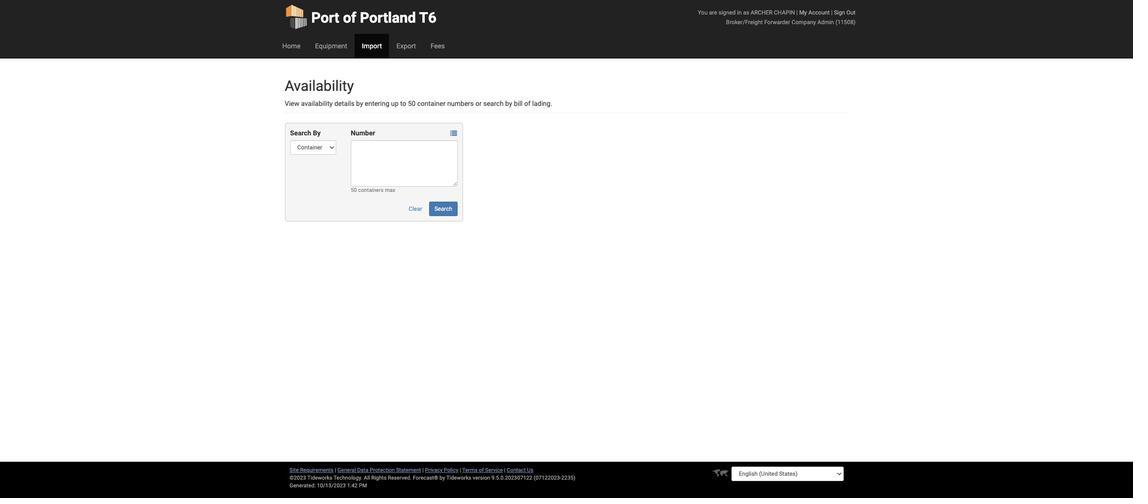 Task type: vqa. For each thing, say whether or not it's contained in the screenshot.
Number text box
yes



Task type: describe. For each thing, give the bounding box(es) containing it.
protection
[[370, 468, 395, 474]]

clear
[[409, 206, 422, 212]]

port of portland t6
[[311, 9, 437, 26]]

are
[[709, 9, 717, 16]]

by inside the "site requirements | general data protection statement | privacy policy | terms of service | contact us ©2023 tideworks technology. all rights reserved. forecast® by tideworks version 9.5.0.202307122 (07122023-2235) generated: 10/13/2023 1:42 pm"
[[440, 475, 445, 482]]

broker/freight
[[726, 19, 763, 26]]

availability
[[285, 77, 354, 94]]

export button
[[389, 34, 423, 58]]

2235)
[[562, 475, 576, 482]]

generated:
[[290, 483, 316, 489]]

technology.
[[334, 475, 363, 482]]

archer
[[751, 9, 773, 16]]

privacy
[[425, 468, 443, 474]]

search
[[483, 100, 504, 107]]

general
[[338, 468, 356, 474]]

general data protection statement link
[[338, 468, 421, 474]]

you are signed in as archer chapin | my account | sign out broker/freight forwarder company admin (11508)
[[698, 9, 856, 26]]

contact
[[507, 468, 526, 474]]

entering
[[365, 100, 390, 107]]

| up forecast®
[[423, 468, 424, 474]]

clear button
[[404, 202, 428, 216]]

company
[[792, 19, 816, 26]]

to
[[400, 100, 406, 107]]

policy
[[444, 468, 459, 474]]

contact us link
[[507, 468, 534, 474]]

details
[[334, 100, 355, 107]]

tideworks
[[447, 475, 472, 482]]

as
[[743, 9, 749, 16]]

2 horizontal spatial by
[[505, 100, 512, 107]]

you
[[698, 9, 708, 16]]

number
[[351, 129, 375, 137]]

rights
[[371, 475, 387, 482]]

| left "my"
[[797, 9, 798, 16]]

account
[[809, 9, 830, 16]]

container
[[417, 100, 446, 107]]

us
[[527, 468, 534, 474]]

t6
[[419, 9, 437, 26]]

bill
[[514, 100, 523, 107]]

my account link
[[800, 9, 830, 16]]

sign
[[834, 9, 846, 16]]

in
[[737, 9, 742, 16]]

terms of service link
[[462, 468, 503, 474]]

site
[[290, 468, 299, 474]]

import
[[362, 42, 382, 50]]

of inside the "site requirements | general data protection statement | privacy policy | terms of service | contact us ©2023 tideworks technology. all rights reserved. forecast® by tideworks version 9.5.0.202307122 (07122023-2235) generated: 10/13/2023 1:42 pm"
[[479, 468, 484, 474]]

search button
[[429, 202, 458, 216]]

0 horizontal spatial of
[[343, 9, 357, 26]]

1 vertical spatial 50
[[351, 187, 357, 194]]

home
[[282, 42, 301, 50]]

statement
[[396, 468, 421, 474]]

containers
[[358, 187, 384, 194]]

import button
[[355, 34, 389, 58]]

view
[[285, 100, 299, 107]]

out
[[847, 9, 856, 16]]

1 horizontal spatial 50
[[408, 100, 416, 107]]

fees
[[431, 42, 445, 50]]



Task type: locate. For each thing, give the bounding box(es) containing it.
chapin
[[774, 9, 795, 16]]

0 horizontal spatial by
[[356, 100, 363, 107]]

by down privacy policy link on the bottom left
[[440, 475, 445, 482]]

privacy policy link
[[425, 468, 459, 474]]

show list image
[[451, 130, 457, 137]]

search for search
[[435, 206, 452, 212]]

equipment
[[315, 42, 347, 50]]

terms
[[462, 468, 478, 474]]

admin
[[818, 19, 834, 26]]

| up the 9.5.0.202307122
[[504, 468, 506, 474]]

by right the details
[[356, 100, 363, 107]]

1 vertical spatial search
[[435, 206, 452, 212]]

signed
[[719, 9, 736, 16]]

port of portland t6 link
[[285, 0, 437, 34]]

| up tideworks
[[460, 468, 461, 474]]

(11508)
[[836, 19, 856, 26]]

data
[[357, 468, 369, 474]]

sign out link
[[834, 9, 856, 16]]

of right bill
[[525, 100, 531, 107]]

all
[[364, 475, 370, 482]]

|
[[797, 9, 798, 16], [831, 9, 833, 16], [335, 468, 336, 474], [423, 468, 424, 474], [460, 468, 461, 474], [504, 468, 506, 474]]

9.5.0.202307122
[[492, 475, 533, 482]]

of
[[343, 9, 357, 26], [525, 100, 531, 107], [479, 468, 484, 474]]

50 left containers at the left top of page
[[351, 187, 357, 194]]

2 vertical spatial of
[[479, 468, 484, 474]]

search right clear button
[[435, 206, 452, 212]]

export
[[397, 42, 416, 50]]

reserved.
[[388, 475, 412, 482]]

1 horizontal spatial search
[[435, 206, 452, 212]]

0 vertical spatial 50
[[408, 100, 416, 107]]

of up version
[[479, 468, 484, 474]]

1:42
[[347, 483, 358, 489]]

Number text field
[[351, 140, 458, 187]]

(07122023-
[[534, 475, 562, 482]]

or
[[476, 100, 482, 107]]

50
[[408, 100, 416, 107], [351, 187, 357, 194]]

pm
[[359, 483, 367, 489]]

©2023 tideworks
[[290, 475, 332, 482]]

search left the by
[[290, 129, 311, 137]]

0 horizontal spatial 50
[[351, 187, 357, 194]]

search inside button
[[435, 206, 452, 212]]

2 horizontal spatial of
[[525, 100, 531, 107]]

up
[[391, 100, 399, 107]]

equipment button
[[308, 34, 355, 58]]

forecast®
[[413, 475, 438, 482]]

10/13/2023
[[317, 483, 346, 489]]

availability
[[301, 100, 333, 107]]

by
[[356, 100, 363, 107], [505, 100, 512, 107], [440, 475, 445, 482]]

lading.
[[532, 100, 553, 107]]

fees button
[[423, 34, 452, 58]]

search by
[[290, 129, 321, 137]]

0 vertical spatial search
[[290, 129, 311, 137]]

1 horizontal spatial by
[[440, 475, 445, 482]]

max
[[385, 187, 395, 194]]

of right port
[[343, 9, 357, 26]]

0 vertical spatial of
[[343, 9, 357, 26]]

port
[[311, 9, 339, 26]]

numbers
[[447, 100, 474, 107]]

by
[[313, 129, 321, 137]]

version
[[473, 475, 490, 482]]

site requirements | general data protection statement | privacy policy | terms of service | contact us ©2023 tideworks technology. all rights reserved. forecast® by tideworks version 9.5.0.202307122 (07122023-2235) generated: 10/13/2023 1:42 pm
[[290, 468, 576, 489]]

view availability details by entering up to 50 container numbers or search by bill of lading.
[[285, 100, 553, 107]]

0 horizontal spatial search
[[290, 129, 311, 137]]

portland
[[360, 9, 416, 26]]

1 horizontal spatial of
[[479, 468, 484, 474]]

home button
[[275, 34, 308, 58]]

| left 'general'
[[335, 468, 336, 474]]

forwarder
[[765, 19, 791, 26]]

search
[[290, 129, 311, 137], [435, 206, 452, 212]]

1 vertical spatial of
[[525, 100, 531, 107]]

50 containers max
[[351, 187, 395, 194]]

50 right "to"
[[408, 100, 416, 107]]

site requirements link
[[290, 468, 334, 474]]

requirements
[[300, 468, 334, 474]]

| left sign
[[831, 9, 833, 16]]

service
[[485, 468, 503, 474]]

by left bill
[[505, 100, 512, 107]]

search for search by
[[290, 129, 311, 137]]

my
[[800, 9, 807, 16]]



